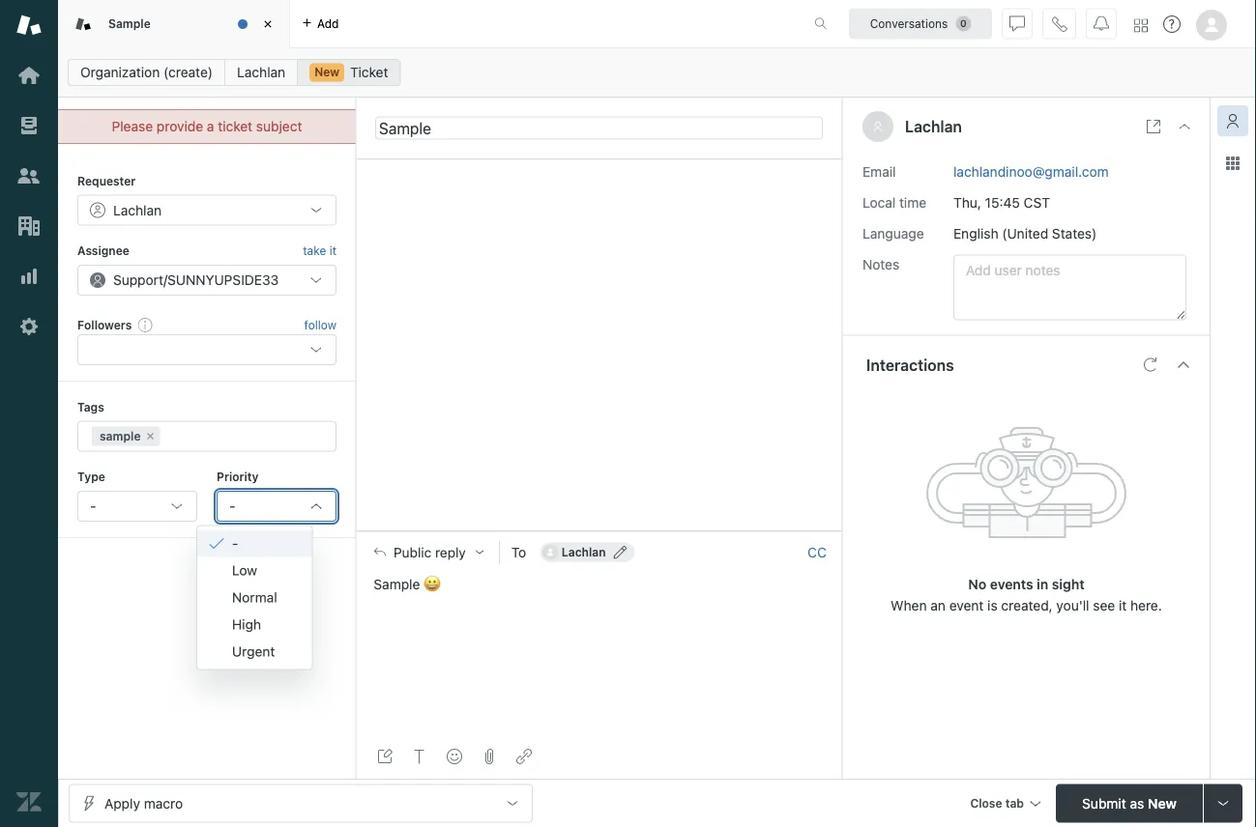 Task type: vqa. For each thing, say whether or not it's contained in the screenshot.
😀️
yes



Task type: describe. For each thing, give the bounding box(es) containing it.
Public reply composer text field
[[366, 573, 834, 614]]

states)
[[1052, 225, 1097, 241]]

no events in sight when an event is created, you'll see it here.
[[891, 576, 1162, 614]]

submit as new
[[1082, 796, 1177, 812]]

lachlan inside the requester element
[[113, 202, 162, 218]]

apply
[[104, 796, 140, 812]]

it inside no events in sight when an event is created, you'll see it here.
[[1119, 598, 1127, 614]]

view more details image
[[1146, 119, 1162, 134]]

low
[[232, 563, 257, 579]]

events
[[990, 576, 1033, 592]]

sample tab
[[58, 0, 290, 48]]

sample
[[100, 430, 141, 444]]

organizations image
[[16, 214, 42, 239]]

an
[[931, 598, 946, 614]]

support / sunnyupside33
[[113, 272, 279, 288]]

tabs tab list
[[58, 0, 794, 48]]

customer context image
[[1225, 113, 1241, 129]]

add button
[[290, 0, 351, 47]]

😀️
[[424, 576, 437, 592]]

provide
[[157, 118, 203, 134]]

macro
[[144, 796, 183, 812]]

english (united states)
[[954, 225, 1097, 241]]

button displays agent's chat status as invisible. image
[[1010, 16, 1025, 31]]

created,
[[1001, 598, 1053, 614]]

- for type
[[90, 499, 96, 515]]

local
[[863, 194, 896, 210]]

as
[[1130, 796, 1144, 812]]

tags
[[77, 401, 104, 414]]

/
[[163, 272, 167, 288]]

event
[[949, 598, 984, 614]]

- button for type
[[77, 491, 197, 522]]

in
[[1037, 576, 1049, 592]]

- button for priority
[[217, 491, 337, 522]]

close image
[[1177, 119, 1192, 134]]

normal
[[232, 590, 277, 606]]

conversations button
[[849, 8, 992, 39]]

high option
[[197, 612, 312, 639]]

see
[[1093, 598, 1115, 614]]

apps image
[[1225, 156, 1241, 171]]

low option
[[197, 558, 312, 585]]

sunnyupside33
[[167, 272, 279, 288]]

followers element
[[77, 335, 337, 366]]

lachlan link
[[224, 59, 298, 86]]

add
[[317, 17, 339, 30]]

email
[[863, 163, 896, 179]]

close image
[[258, 15, 278, 34]]

notifications image
[[1094, 16, 1109, 31]]

customers image
[[16, 163, 42, 189]]

lachlan inside secondary element
[[237, 64, 285, 80]]

(create)
[[163, 64, 213, 80]]

thu, 15:45 cst
[[954, 194, 1050, 210]]

assignee
[[77, 244, 129, 258]]

zendesk products image
[[1134, 19, 1148, 32]]

time
[[899, 194, 927, 210]]

thu,
[[954, 194, 981, 210]]

Subject field
[[375, 117, 823, 140]]

type
[[77, 471, 105, 484]]

- option
[[197, 531, 312, 558]]

follow button
[[304, 316, 337, 334]]

new inside secondary element
[[315, 65, 340, 79]]

public reply
[[394, 545, 466, 561]]

reporting image
[[16, 264, 42, 289]]

sight
[[1052, 576, 1085, 592]]

urgent option
[[197, 639, 312, 666]]

requester element
[[77, 195, 337, 226]]

cc
[[808, 545, 827, 561]]

add link (cmd k) image
[[516, 750, 532, 765]]

language
[[863, 225, 924, 241]]

it inside button
[[329, 244, 337, 258]]

ticket
[[350, 64, 388, 80]]

- for priority
[[229, 499, 235, 515]]

organization (create)
[[80, 64, 213, 80]]

priority list box
[[196, 526, 313, 671]]

edit user image
[[614, 546, 627, 560]]



Task type: locate. For each thing, give the bounding box(es) containing it.
close tab
[[970, 797, 1024, 811]]

zendesk image
[[16, 790, 42, 815]]

english
[[954, 225, 999, 241]]

15:45
[[985, 194, 1020, 210]]

insert emojis image
[[447, 750, 462, 765]]

local time
[[863, 194, 927, 210]]

organization (create) button
[[68, 59, 225, 86]]

to
[[511, 545, 526, 561]]

apply macro
[[104, 796, 183, 812]]

cc button
[[808, 544, 827, 562]]

sample for sample
[[108, 17, 151, 30]]

assignee element
[[77, 265, 337, 296]]

2 - button from the left
[[217, 491, 337, 522]]

0 horizontal spatial - button
[[77, 491, 197, 522]]

ticket
[[218, 118, 253, 134]]

urgent
[[232, 644, 275, 660]]

notes
[[863, 256, 900, 272]]

please
[[112, 118, 153, 134]]

you'll
[[1057, 598, 1090, 614]]

- up low
[[232, 536, 238, 552]]

tab
[[1006, 797, 1024, 811]]

user image
[[872, 121, 884, 132]]

reply
[[435, 545, 466, 561]]

sample up organization
[[108, 17, 151, 30]]

get started image
[[16, 63, 42, 88]]

priority
[[217, 471, 259, 484]]

take
[[303, 244, 326, 258]]

- button down type
[[77, 491, 197, 522]]

normal option
[[197, 585, 312, 612]]

close
[[970, 797, 1002, 811]]

1 vertical spatial sample
[[374, 576, 420, 592]]

- down type
[[90, 499, 96, 515]]

sample
[[108, 17, 151, 30], [374, 576, 420, 592]]

lachlan right user icon
[[905, 118, 962, 136]]

- button up - option
[[217, 491, 337, 522]]

sample left 😀️
[[374, 576, 420, 592]]

when
[[891, 598, 927, 614]]

here.
[[1131, 598, 1162, 614]]

0 vertical spatial it
[[329, 244, 337, 258]]

1 horizontal spatial new
[[1148, 796, 1177, 812]]

get help image
[[1163, 15, 1181, 33]]

admin image
[[16, 314, 42, 339]]

follow
[[304, 318, 337, 332]]

lachlandinoo@gmail.com image
[[542, 545, 558, 561]]

1 horizontal spatial it
[[1119, 598, 1127, 614]]

1 vertical spatial new
[[1148, 796, 1177, 812]]

-
[[90, 499, 96, 515], [229, 499, 235, 515], [232, 536, 238, 552]]

user image
[[874, 122, 882, 132]]

info on adding followers image
[[138, 317, 153, 333]]

public reply button
[[357, 532, 499, 573]]

high
[[232, 617, 261, 633]]

a
[[207, 118, 214, 134]]

sample for sample 😀️
[[374, 576, 420, 592]]

0 horizontal spatial new
[[315, 65, 340, 79]]

no
[[968, 576, 987, 592]]

1 - button from the left
[[77, 491, 197, 522]]

cst
[[1024, 194, 1050, 210]]

lachlan down minimize composer icon
[[562, 546, 606, 560]]

- down priority
[[229, 499, 235, 515]]

sample inside public reply composer text field
[[374, 576, 420, 592]]

lachlan down requester
[[113, 202, 162, 218]]

take it button
[[303, 241, 337, 261]]

(united
[[1002, 225, 1049, 241]]

add attachment image
[[482, 750, 497, 765]]

close tab button
[[962, 785, 1048, 826]]

zendesk support image
[[16, 13, 42, 38]]

sample 😀️
[[374, 576, 437, 592]]

lachlan down close icon
[[237, 64, 285, 80]]

sample inside tab
[[108, 17, 151, 30]]

new left ticket
[[315, 65, 340, 79]]

it right see
[[1119, 598, 1127, 614]]

public
[[394, 545, 432, 561]]

format text image
[[412, 750, 427, 765]]

please provide a ticket subject
[[112, 118, 302, 134]]

1 vertical spatial it
[[1119, 598, 1127, 614]]

is
[[988, 598, 998, 614]]

subject
[[256, 118, 302, 134]]

new right as at the right of page
[[1148, 796, 1177, 812]]

new
[[315, 65, 340, 79], [1148, 796, 1177, 812]]

0 horizontal spatial sample
[[108, 17, 151, 30]]

lachlan
[[237, 64, 285, 80], [905, 118, 962, 136], [113, 202, 162, 218], [562, 546, 606, 560]]

it right 'take'
[[329, 244, 337, 258]]

secondary element
[[58, 53, 1256, 92]]

followers
[[77, 318, 132, 332]]

it
[[329, 244, 337, 258], [1119, 598, 1127, 614]]

0 horizontal spatial it
[[329, 244, 337, 258]]

conversations
[[870, 17, 948, 30]]

requester
[[77, 174, 136, 188]]

organization
[[80, 64, 160, 80]]

0 vertical spatial sample
[[108, 17, 151, 30]]

draft mode image
[[377, 750, 393, 765]]

0 vertical spatial new
[[315, 65, 340, 79]]

1 horizontal spatial - button
[[217, 491, 337, 522]]

submit
[[1082, 796, 1126, 812]]

support
[[113, 272, 163, 288]]

displays possible ticket submission types image
[[1216, 796, 1231, 812]]

1 horizontal spatial sample
[[374, 576, 420, 592]]

remove image
[[145, 431, 156, 443]]

interactions
[[867, 356, 954, 374]]

main element
[[0, 0, 58, 828]]

minimize composer image
[[591, 524, 607, 539]]

- inside option
[[232, 536, 238, 552]]

views image
[[16, 113, 42, 138]]

Add user notes text field
[[954, 255, 1187, 321]]

take it
[[303, 244, 337, 258]]

lachlandinoo@gmail.com
[[954, 163, 1109, 179]]

- button
[[77, 491, 197, 522], [217, 491, 337, 522]]



